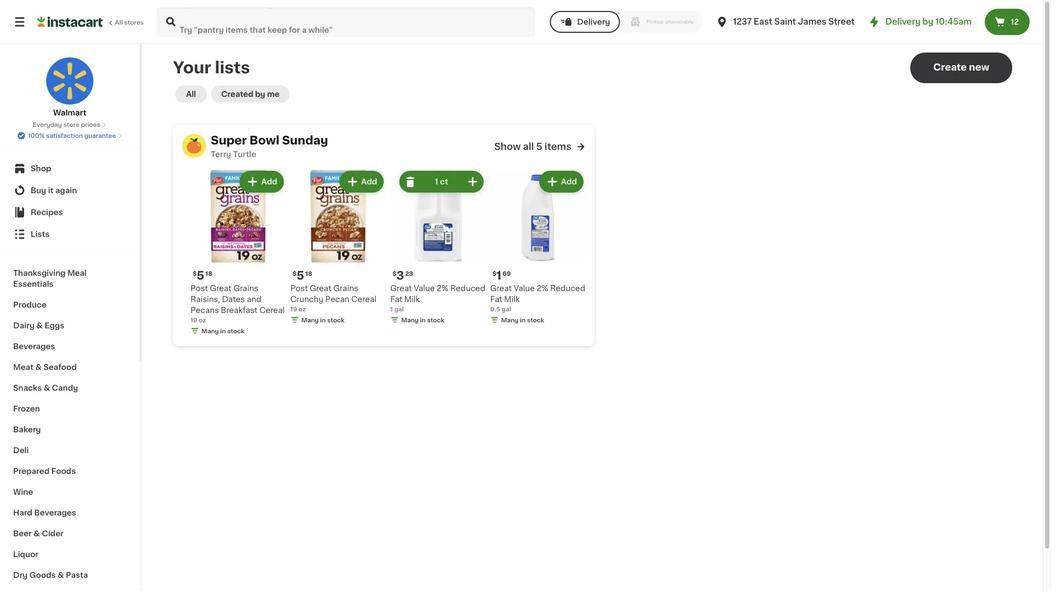 Task type: locate. For each thing, give the bounding box(es) containing it.
1 add from the left
[[261, 178, 277, 186]]

4 product group from the left
[[490, 169, 586, 327]]

post inside the post great grains crunchy pecan cereal 19 oz
[[291, 284, 308, 292]]

foods
[[51, 468, 76, 475]]

0 horizontal spatial cereal
[[260, 306, 285, 314]]

many in stock down 'breakfast'
[[202, 328, 245, 334]]

reduced inside great value 2% reduced fat milk 1 gal
[[450, 284, 485, 292]]

post great grains crunchy pecan cereal 19 oz
[[291, 284, 377, 312]]

1 horizontal spatial add button
[[340, 172, 383, 192]]

1 left ct
[[435, 178, 438, 186]]

beverages down dairy & eggs
[[13, 343, 55, 350]]

lists
[[215, 60, 250, 76]]

1 left 69
[[497, 270, 502, 281]]

$ 5 18 for post great grains crunchy pecan cereal
[[293, 270, 312, 281]]

grains for dates
[[234, 284, 258, 292]]

& right beer
[[34, 530, 40, 538]]

1 vertical spatial cereal
[[260, 306, 285, 314]]

0 horizontal spatial 19
[[191, 317, 197, 323]]

0 horizontal spatial 2%
[[437, 284, 448, 292]]

recipes link
[[7, 202, 133, 223]]

add button down turtle
[[241, 172, 283, 192]]

$ for pecans
[[193, 271, 197, 277]]

stock down great value 2% reduced fat milk 1 gal at left
[[427, 317, 445, 323]]

gal inside great value 2% reduced fat milk 1 gal
[[394, 306, 404, 312]]

gal right 0.5 in the left of the page
[[502, 306, 511, 312]]

add button for great value 2% reduced fat milk
[[540, 172, 583, 192]]

stock for 0.5
[[527, 317, 545, 323]]

add button left remove great value 2% reduced fat milk image
[[340, 172, 383, 192]]

fat down 3
[[390, 295, 403, 303]]

1 grains from the left
[[234, 284, 258, 292]]

great
[[210, 284, 232, 292], [310, 284, 332, 292], [390, 284, 412, 292], [490, 284, 512, 292]]

oz down "pecans"
[[199, 317, 206, 323]]

by left 10:45am
[[923, 18, 934, 26]]

1 vertical spatial 19
[[191, 317, 197, 323]]

grains inside the post great grains crunchy pecan cereal 19 oz
[[334, 284, 358, 292]]

0 horizontal spatial post
[[191, 284, 208, 292]]

dry
[[13, 572, 28, 579]]

add left remove great value 2% reduced fat milk image
[[361, 178, 377, 186]]

None search field
[[157, 7, 536, 37]]

0 horizontal spatial 1
[[390, 306, 393, 312]]

post up the raisins,
[[191, 284, 208, 292]]

all down your
[[186, 90, 196, 98]]

stock down 'breakfast'
[[227, 328, 245, 334]]

walmart link
[[46, 57, 94, 118]]

2 grains from the left
[[334, 284, 358, 292]]

2% inside great value 2% reduced fat milk 1 gal
[[437, 284, 448, 292]]

created by me button
[[211, 85, 290, 103]]

grains up and
[[234, 284, 258, 292]]

grains inside "post great grains raisins, dates and pecans breakfast cereal 19 oz"
[[234, 284, 258, 292]]

1 vertical spatial all
[[186, 90, 196, 98]]

all
[[115, 19, 123, 25], [186, 90, 196, 98]]

pecans
[[191, 306, 219, 314]]

0 vertical spatial cereal
[[351, 295, 377, 303]]

fat inside great value 2% reduced fat milk 0.5 gal
[[490, 295, 502, 303]]

&
[[36, 322, 43, 330], [35, 364, 42, 371], [44, 384, 50, 392], [34, 530, 40, 538], [58, 572, 64, 579]]

value for 1
[[514, 284, 535, 292]]

$ inside $ 3 23
[[393, 271, 397, 277]]

0 vertical spatial all
[[115, 19, 123, 25]]

0 horizontal spatial $ 5 18
[[193, 270, 212, 281]]

$ up crunchy
[[293, 271, 297, 277]]

2 fat from the left
[[490, 295, 502, 303]]

2 great from the left
[[310, 284, 332, 292]]

100% satisfaction guarantee
[[28, 133, 116, 139]]

cereal inside the post great grains crunchy pecan cereal 19 oz
[[351, 295, 377, 303]]

many down "pecans"
[[202, 328, 219, 334]]

great value 2% reduced fat milk 1 gal
[[390, 284, 485, 312]]

delivery by 10:45am
[[886, 18, 972, 26]]

grains up pecan at the left of the page
[[334, 284, 358, 292]]

2%
[[437, 284, 448, 292], [537, 284, 548, 292]]

1 ct
[[435, 178, 448, 186]]

19 down crunchy
[[291, 306, 297, 312]]

all stores
[[115, 19, 144, 25]]

4 $ from the left
[[493, 271, 497, 277]]

many down great value 2% reduced fat milk 1 gal at left
[[401, 317, 419, 323]]

great up crunchy
[[310, 284, 332, 292]]

fat inside great value 2% reduced fat milk 1 gal
[[390, 295, 403, 303]]

wine link
[[7, 482, 133, 503]]

0 vertical spatial oz
[[299, 306, 306, 312]]

$ 5 18 up crunchy
[[293, 270, 312, 281]]

deli link
[[7, 440, 133, 461]]

2 horizontal spatial add
[[561, 178, 577, 186]]

0 horizontal spatial oz
[[199, 317, 206, 323]]

0 vertical spatial by
[[923, 18, 934, 26]]

many down crunchy
[[301, 317, 319, 323]]

1 reduced from the left
[[450, 284, 485, 292]]

1 horizontal spatial reduced
[[550, 284, 585, 292]]

2 milk from the left
[[504, 295, 520, 303]]

3 add from the left
[[561, 178, 577, 186]]

in down 'breakfast'
[[220, 328, 226, 334]]

many for 1
[[401, 317, 419, 323]]

stock down great value 2% reduced fat milk 0.5 gal
[[527, 317, 545, 323]]

beverages up cider
[[34, 509, 76, 517]]

add for post great grains crunchy pecan cereal
[[361, 178, 377, 186]]

1 horizontal spatial by
[[923, 18, 934, 26]]

2 horizontal spatial add button
[[540, 172, 583, 192]]

cereal down and
[[260, 306, 285, 314]]

beverages
[[13, 343, 55, 350], [34, 509, 76, 517]]

1 $ from the left
[[193, 271, 197, 277]]

bakery link
[[7, 419, 133, 440]]

frozen link
[[7, 399, 133, 419]]

fat for 1
[[490, 295, 502, 303]]

1 18 from the left
[[206, 271, 212, 277]]

add button for post great grains crunchy pecan cereal
[[340, 172, 383, 192]]

reduced inside great value 2% reduced fat milk 0.5 gal
[[550, 284, 585, 292]]

2 2% from the left
[[537, 284, 548, 292]]

1 horizontal spatial 5
[[297, 270, 304, 281]]

gal
[[394, 306, 404, 312], [502, 306, 511, 312]]

remove great value 2% reduced fat milk image
[[404, 175, 417, 188]]

18 up crunchy
[[305, 271, 312, 277]]

post for post great grains crunchy pecan cereal
[[291, 284, 308, 292]]

post up crunchy
[[291, 284, 308, 292]]

in
[[320, 317, 326, 323], [420, 317, 426, 323], [520, 317, 526, 323], [220, 328, 226, 334]]

stock down pecan at the left of the page
[[327, 317, 345, 323]]

by
[[923, 18, 934, 26], [255, 90, 265, 98]]

1 horizontal spatial 2%
[[537, 284, 548, 292]]

many in stock for 19
[[301, 317, 345, 323]]

2 $ 5 18 from the left
[[293, 270, 312, 281]]

& left eggs
[[36, 322, 43, 330]]

0 horizontal spatial delivery
[[577, 18, 610, 26]]

value inside great value 2% reduced fat milk 0.5 gal
[[514, 284, 535, 292]]

3 great from the left
[[390, 284, 412, 292]]

1 add button from the left
[[241, 172, 283, 192]]

gal inside great value 2% reduced fat milk 0.5 gal
[[502, 306, 511, 312]]

1 horizontal spatial $ 5 18
[[293, 270, 312, 281]]

2 product group from the left
[[291, 169, 386, 327]]

$ left 69
[[493, 271, 497, 277]]

hard beverages
[[13, 509, 76, 517]]

many in stock
[[301, 317, 345, 323], [401, 317, 445, 323], [501, 317, 545, 323], [202, 328, 245, 334]]

1 horizontal spatial 19
[[291, 306, 297, 312]]

bowl
[[250, 134, 279, 146]]

$ for 1
[[393, 271, 397, 277]]

street
[[829, 18, 855, 26]]

0 horizontal spatial add
[[261, 178, 277, 186]]

liquor link
[[7, 544, 133, 565]]

many down great value 2% reduced fat milk 0.5 gal
[[501, 317, 519, 323]]

2 gal from the left
[[502, 306, 511, 312]]

meat
[[13, 364, 33, 371]]

3 product group from the left
[[390, 169, 486, 327]]

many in stock down great value 2% reduced fat milk 0.5 gal
[[501, 317, 545, 323]]

$ left 23
[[393, 271, 397, 277]]

stock for pecans
[[227, 328, 245, 334]]

0 horizontal spatial by
[[255, 90, 265, 98]]

add down items
[[561, 178, 577, 186]]

3 add button from the left
[[540, 172, 583, 192]]

0 vertical spatial 1
[[435, 178, 438, 186]]

prepared foods
[[13, 468, 76, 475]]

2 post from the left
[[291, 284, 308, 292]]

1 horizontal spatial milk
[[504, 295, 520, 303]]

0 horizontal spatial all
[[115, 19, 123, 25]]

everyday
[[33, 122, 62, 128]]

many in stock down great value 2% reduced fat milk 1 gal at left
[[401, 317, 445, 323]]

beer
[[13, 530, 32, 538]]

4 great from the left
[[490, 284, 512, 292]]

5 up crunchy
[[297, 270, 304, 281]]

add button for post great grains raisins, dates and pecans breakfast cereal
[[241, 172, 283, 192]]

gal down 3
[[394, 306, 404, 312]]

0 horizontal spatial reduced
[[450, 284, 485, 292]]

1 2% from the left
[[437, 284, 448, 292]]

2% inside great value 2% reduced fat milk 0.5 gal
[[537, 284, 548, 292]]

post inside "post great grains raisins, dates and pecans breakfast cereal 19 oz"
[[191, 284, 208, 292]]

$ for 0.5
[[493, 271, 497, 277]]

great down 3
[[390, 284, 412, 292]]

1 down $ 3 23
[[390, 306, 393, 312]]

product group containing 1
[[490, 169, 586, 327]]

all left stores
[[115, 19, 123, 25]]

18 up the raisins,
[[206, 271, 212, 277]]

oz
[[299, 306, 306, 312], [199, 317, 206, 323]]

2 reduced from the left
[[550, 284, 585, 292]]

0 horizontal spatial 18
[[206, 271, 212, 277]]

1 great from the left
[[210, 284, 232, 292]]

cereal right pecan at the left of the page
[[351, 295, 377, 303]]

great down $ 1 69
[[490, 284, 512, 292]]

0 horizontal spatial value
[[414, 284, 435, 292]]

1 horizontal spatial post
[[291, 284, 308, 292]]

great inside great value 2% reduced fat milk 0.5 gal
[[490, 284, 512, 292]]

guarantee
[[84, 133, 116, 139]]

2 add from the left
[[361, 178, 377, 186]]

$
[[193, 271, 197, 277], [293, 271, 297, 277], [393, 271, 397, 277], [493, 271, 497, 277]]

many in stock down the post great grains crunchy pecan cereal 19 oz
[[301, 317, 345, 323]]

many for 0.5
[[501, 317, 519, 323]]

in down great value 2% reduced fat milk 1 gal at left
[[420, 317, 426, 323]]

19 down "pecans"
[[191, 317, 197, 323]]

grains
[[234, 284, 258, 292], [334, 284, 358, 292]]

in for 0.5
[[520, 317, 526, 323]]

it
[[48, 187, 53, 194]]

crunchy
[[291, 295, 323, 303]]

reduced for 3
[[450, 284, 485, 292]]

raisins,
[[191, 295, 220, 303]]

1 horizontal spatial delivery
[[886, 18, 921, 26]]

1 inside great value 2% reduced fat milk 1 gal
[[390, 306, 393, 312]]

satisfaction
[[46, 133, 83, 139]]

milk down $ 1 69
[[504, 295, 520, 303]]

$ 1 69
[[493, 270, 511, 281]]

1 vertical spatial oz
[[199, 317, 206, 323]]

0 horizontal spatial gal
[[394, 306, 404, 312]]

fat
[[390, 295, 403, 303], [490, 295, 502, 303]]

dates
[[222, 295, 245, 303]]

oz down crunchy
[[299, 306, 306, 312]]

5 up the raisins,
[[197, 270, 204, 281]]

1 horizontal spatial 18
[[305, 271, 312, 277]]

2 $ from the left
[[293, 271, 297, 277]]

fat up 0.5 in the left of the page
[[490, 295, 502, 303]]

19
[[291, 306, 297, 312], [191, 317, 197, 323]]

1 horizontal spatial grains
[[334, 284, 358, 292]]

& for beer
[[34, 530, 40, 538]]

hard
[[13, 509, 32, 517]]

$ up the raisins,
[[193, 271, 197, 277]]

1 horizontal spatial value
[[514, 284, 535, 292]]

& left candy
[[44, 384, 50, 392]]

5 right all at the top
[[536, 142, 543, 151]]

Search field
[[158, 8, 535, 36]]

2 add button from the left
[[340, 172, 383, 192]]

& for snacks
[[44, 384, 50, 392]]

$ 5 18 up the raisins,
[[193, 270, 212, 281]]

instacart logo image
[[37, 15, 103, 28]]

delivery inside button
[[577, 18, 610, 26]]

value for 3
[[414, 284, 435, 292]]

1 horizontal spatial cereal
[[351, 295, 377, 303]]

buy
[[31, 187, 46, 194]]

0 horizontal spatial milk
[[404, 295, 420, 303]]

add button down items
[[540, 172, 583, 192]]

all for all stores
[[115, 19, 123, 25]]

1 vertical spatial by
[[255, 90, 265, 98]]

0 horizontal spatial fat
[[390, 295, 403, 303]]

post for post great grains raisins, dates and pecans breakfast cereal
[[191, 284, 208, 292]]

by inside button
[[255, 90, 265, 98]]

0 horizontal spatial add button
[[241, 172, 283, 192]]

0 vertical spatial 19
[[291, 306, 297, 312]]

bakery
[[13, 426, 41, 434]]

1 fat from the left
[[390, 295, 403, 303]]

2 vertical spatial 1
[[390, 306, 393, 312]]

many for pecans
[[202, 328, 219, 334]]

$ 5 18
[[193, 270, 212, 281], [293, 270, 312, 281]]

snacks & candy link
[[7, 378, 133, 399]]

$ inside $ 1 69
[[493, 271, 497, 277]]

100% satisfaction guarantee button
[[17, 129, 123, 140]]

milk inside great value 2% reduced fat milk 1 gal
[[404, 295, 420, 303]]

all inside button
[[186, 90, 196, 98]]

0 horizontal spatial grains
[[234, 284, 258, 292]]

milk down $ 3 23
[[404, 295, 420, 303]]

1 horizontal spatial oz
[[299, 306, 306, 312]]

& right meat
[[35, 364, 42, 371]]

goods
[[29, 572, 56, 579]]

product group
[[191, 169, 286, 338], [291, 169, 386, 327], [390, 169, 486, 327], [490, 169, 586, 327]]

dry goods & pasta
[[13, 572, 88, 579]]

19 inside the post great grains crunchy pecan cereal 19 oz
[[291, 306, 297, 312]]

hard beverages link
[[7, 503, 133, 524]]

1 $ 5 18 from the left
[[193, 270, 212, 281]]

& left pasta
[[58, 572, 64, 579]]

in down the post great grains crunchy pecan cereal 19 oz
[[320, 317, 326, 323]]

great up dates
[[210, 284, 232, 292]]

1 post from the left
[[191, 284, 208, 292]]

1 milk from the left
[[404, 295, 420, 303]]

1 value from the left
[[414, 284, 435, 292]]

value inside great value 2% reduced fat milk 1 gal
[[414, 284, 435, 292]]

1 gal from the left
[[394, 306, 404, 312]]

stock
[[327, 317, 345, 323], [427, 317, 445, 323], [527, 317, 545, 323], [227, 328, 245, 334]]

value
[[414, 284, 435, 292], [514, 284, 535, 292]]

add for great value 2% reduced fat milk
[[561, 178, 577, 186]]

by left me
[[255, 90, 265, 98]]

all for all
[[186, 90, 196, 98]]

2 value from the left
[[514, 284, 535, 292]]

milk inside great value 2% reduced fat milk 0.5 gal
[[504, 295, 520, 303]]

1 horizontal spatial gal
[[502, 306, 511, 312]]

1 horizontal spatial all
[[186, 90, 196, 98]]

store
[[63, 122, 80, 128]]

add down super bowl sunday terry turtle
[[261, 178, 277, 186]]

1 horizontal spatial add
[[361, 178, 377, 186]]

prices
[[81, 122, 100, 128]]

in down great value 2% reduced fat milk 0.5 gal
[[520, 317, 526, 323]]

2 horizontal spatial 1
[[497, 270, 502, 281]]

0 horizontal spatial 5
[[197, 270, 204, 281]]

3 $ from the left
[[393, 271, 397, 277]]

2 18 from the left
[[305, 271, 312, 277]]

1 horizontal spatial fat
[[490, 295, 502, 303]]

everyday store prices
[[33, 122, 100, 128]]

add for post great grains raisins, dates and pecans breakfast cereal
[[261, 178, 277, 186]]

delivery by 10:45am link
[[868, 15, 972, 28]]

thanksgiving meal essentials link
[[7, 263, 133, 295]]



Task type: vqa. For each thing, say whether or not it's contained in the screenshot.


Task type: describe. For each thing, give the bounding box(es) containing it.
prepared
[[13, 468, 49, 475]]

deli
[[13, 447, 29, 455]]

new
[[969, 63, 990, 72]]

3
[[397, 270, 404, 281]]

buy it again link
[[7, 180, 133, 202]]

me
[[267, 90, 280, 98]]

again
[[55, 187, 77, 194]]

thanksgiving meal essentials
[[13, 269, 87, 288]]

lists
[[31, 231, 50, 238]]

created by me
[[221, 90, 280, 98]]

reduced for 1
[[550, 284, 585, 292]]

shop
[[31, 165, 51, 172]]

dairy & eggs link
[[7, 315, 133, 336]]

oz inside the post great grains crunchy pecan cereal 19 oz
[[299, 306, 306, 312]]

stock for 19
[[327, 317, 345, 323]]

2% for 1
[[537, 284, 548, 292]]

many in stock for 1
[[401, 317, 445, 323]]

meal
[[67, 269, 87, 277]]

show
[[494, 142, 521, 151]]

gal for 3
[[394, 306, 404, 312]]

dairy & eggs
[[13, 322, 64, 330]]

pasta
[[66, 572, 88, 579]]

service type group
[[550, 11, 703, 33]]

seafood
[[44, 364, 77, 371]]

18 for post great grains crunchy pecan cereal
[[305, 271, 312, 277]]

1 horizontal spatial 1
[[435, 178, 438, 186]]

product group containing 3
[[390, 169, 486, 327]]

1 vertical spatial beverages
[[34, 509, 76, 517]]

cider
[[42, 530, 64, 538]]

2% for 3
[[437, 284, 448, 292]]

$ for 19
[[293, 271, 297, 277]]

wine
[[13, 488, 33, 496]]

great inside "post great grains raisins, dates and pecans breakfast cereal 19 oz"
[[210, 284, 232, 292]]

turtle
[[233, 151, 256, 158]]

meat & seafood
[[13, 364, 77, 371]]

meat & seafood link
[[7, 357, 133, 378]]

fat for 3
[[390, 295, 403, 303]]

walmart logo image
[[46, 57, 94, 105]]

0.5
[[490, 306, 500, 312]]

& for meat
[[35, 364, 42, 371]]

10:45am
[[936, 18, 972, 26]]

create new
[[934, 63, 990, 72]]

post great grains raisins, dates and pecans breakfast cereal 19 oz
[[191, 284, 285, 323]]

$ 3 23
[[393, 270, 413, 281]]

all
[[523, 142, 534, 151]]

candy
[[52, 384, 78, 392]]

milk for 3
[[404, 295, 420, 303]]

0 vertical spatial beverages
[[13, 343, 55, 350]]

prepared foods link
[[7, 461, 133, 482]]

great value 2% reduced fat milk 0.5 gal
[[490, 284, 585, 312]]

create new button
[[911, 53, 1013, 83]]

in for 1
[[420, 317, 426, 323]]

delivery for delivery by 10:45am
[[886, 18, 921, 26]]

gal for 1
[[502, 306, 511, 312]]

liquor
[[13, 551, 38, 559]]

2 horizontal spatial 5
[[536, 142, 543, 151]]

sunday
[[282, 134, 328, 146]]

walmart
[[53, 109, 86, 117]]

your lists
[[173, 60, 250, 76]]

23
[[405, 271, 413, 277]]

lists link
[[7, 223, 133, 245]]

by for delivery
[[923, 18, 934, 26]]

breakfast
[[221, 306, 258, 314]]

saint
[[775, 18, 796, 26]]

beer & cider
[[13, 530, 64, 538]]

recipes
[[31, 209, 63, 216]]

all stores link
[[37, 7, 145, 37]]

snacks & candy
[[13, 384, 78, 392]]

many in stock for pecans
[[202, 328, 245, 334]]

1237 east saint james street button
[[716, 7, 855, 37]]

1237
[[733, 18, 752, 26]]

5 for post great grains raisins, dates and pecans breakfast cereal
[[197, 270, 204, 281]]

grains for pecan
[[334, 284, 358, 292]]

items
[[545, 142, 572, 151]]

delivery button
[[550, 11, 620, 33]]

great inside the post great grains crunchy pecan cereal 19 oz
[[310, 284, 332, 292]]

produce
[[13, 301, 47, 309]]

delivery for delivery
[[577, 18, 610, 26]]

5 for post great grains crunchy pecan cereal
[[297, 270, 304, 281]]

frozen
[[13, 405, 40, 413]]

1 vertical spatial 1
[[497, 270, 502, 281]]

dairy
[[13, 322, 34, 330]]

thanksgiving
[[13, 269, 66, 277]]

super bowl sunday terry turtle
[[211, 134, 328, 158]]

increment quantity of great value 2% reduced fat milk image
[[466, 175, 479, 188]]

buy it again
[[31, 187, 77, 194]]

$ 5 18 for post great grains raisins, dates and pecans breakfast cereal
[[193, 270, 212, 281]]

pecan
[[325, 295, 350, 303]]

shop link
[[7, 158, 133, 180]]

great inside great value 2% reduced fat milk 1 gal
[[390, 284, 412, 292]]

19 inside "post great grains raisins, dates and pecans breakfast cereal 19 oz"
[[191, 317, 197, 323]]

in for pecans
[[220, 328, 226, 334]]

milk for 1
[[504, 295, 520, 303]]

dry goods & pasta link
[[7, 565, 133, 586]]

in for 19
[[320, 317, 326, 323]]

stores
[[124, 19, 144, 25]]

essentials
[[13, 280, 53, 288]]

& for dairy
[[36, 322, 43, 330]]

and
[[247, 295, 261, 303]]

beer & cider link
[[7, 524, 133, 544]]

by for created
[[255, 90, 265, 98]]

east
[[754, 18, 773, 26]]

cereal inside "post great grains raisins, dates and pecans breakfast cereal 19 oz"
[[260, 306, 285, 314]]

stock for 1
[[427, 317, 445, 323]]

everyday store prices link
[[33, 120, 107, 129]]

many for 19
[[301, 317, 319, 323]]

1237 east saint james street
[[733, 18, 855, 26]]

snacks
[[13, 384, 42, 392]]

1 product group from the left
[[191, 169, 286, 338]]

james
[[798, 18, 827, 26]]

oz inside "post great grains raisins, dates and pecans breakfast cereal 19 oz"
[[199, 317, 206, 323]]

18 for post great grains raisins, dates and pecans breakfast cereal
[[206, 271, 212, 277]]

many in stock for 0.5
[[501, 317, 545, 323]]

eggs
[[45, 322, 64, 330]]

terry
[[211, 151, 231, 158]]

69
[[503, 271, 511, 277]]

beverages link
[[7, 336, 133, 357]]

ct
[[440, 178, 448, 186]]

super
[[211, 134, 247, 146]]

your
[[173, 60, 211, 76]]



